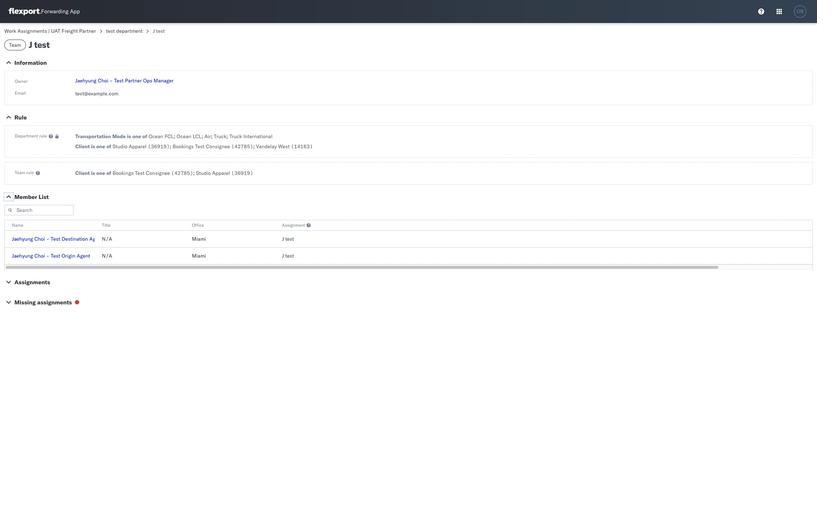 Task type: vqa. For each thing, say whether or not it's contained in the screenshot.
Blocked,
no



Task type: locate. For each thing, give the bounding box(es) containing it.
1 horizontal spatial apparel
[[212, 170, 230, 177]]

choi down the jaehyung choi - test destination agent link
[[34, 253, 45, 260]]

lcl
[[193, 133, 202, 140]]

0 vertical spatial consignee
[[206, 143, 230, 150]]

- down the jaehyung choi - test destination agent link
[[46, 253, 49, 260]]

j
[[153, 28, 155, 34], [29, 39, 32, 50], [282, 236, 284, 243], [282, 253, 284, 260]]

client
[[75, 143, 90, 150], [75, 170, 90, 177]]

jaehyung choi - test origin agent
[[12, 253, 90, 260]]

1 vertical spatial n/a
[[102, 253, 112, 260]]

agent
[[89, 236, 103, 243], [77, 253, 90, 260]]

ocean
[[149, 133, 163, 140], [177, 133, 192, 140]]

test department link
[[106, 28, 143, 34]]

client for bookings test consignee (42785)
[[75, 170, 90, 177]]

0 vertical spatial one
[[132, 133, 141, 140]]

Search text field
[[4, 205, 74, 216]]

0 horizontal spatial studio
[[113, 143, 127, 150]]

assignments up missing
[[14, 279, 50, 286]]

forwarding app link
[[9, 8, 80, 15]]

ocean left fcl on the left of the page
[[149, 133, 163, 140]]

test for jaehyung choi - test origin agent
[[51, 253, 60, 260]]

1 vertical spatial agent
[[77, 253, 90, 260]]

1 horizontal spatial bookings
[[173, 143, 194, 150]]

apparel
[[129, 143, 147, 150], [212, 170, 230, 177]]

1 horizontal spatial rule
[[39, 133, 47, 139]]

1 vertical spatial -
[[46, 236, 49, 243]]

jaehyung for jaehyung choi - test partner ops manager
[[75, 77, 97, 84]]

test@example.com
[[75, 90, 119, 97]]

is
[[127, 133, 131, 140], [91, 143, 95, 150], [91, 170, 95, 177]]

0 vertical spatial rule
[[39, 133, 47, 139]]

1 vertical spatial choi
[[34, 236, 45, 243]]

0 horizontal spatial bookings
[[113, 170, 134, 177]]

bookings
[[173, 143, 194, 150], [113, 170, 134, 177]]

;
[[174, 133, 175, 140], [202, 133, 203, 140], [211, 133, 213, 140], [227, 133, 228, 140], [170, 143, 171, 150], [253, 143, 255, 150], [193, 170, 195, 177]]

rule up member list
[[26, 170, 34, 176]]

choi for destination
[[34, 236, 45, 243]]

- up test@example.com
[[110, 77, 113, 84]]

miami
[[192, 236, 206, 243], [192, 253, 206, 260]]

team down the work on the left top
[[9, 42, 21, 48]]

0 vertical spatial team
[[9, 42, 21, 48]]

1 vertical spatial jaehyung
[[12, 236, 33, 243]]

0 horizontal spatial (42785)
[[171, 170, 193, 177]]

is for studio apparel (36919)
[[91, 143, 95, 150]]

0 vertical spatial bookings
[[173, 143, 194, 150]]

destination
[[62, 236, 88, 243]]

choi up jaehyung choi - test origin agent link at left top
[[34, 236, 45, 243]]

test
[[114, 77, 124, 84], [195, 143, 205, 150], [135, 170, 145, 177], [51, 236, 60, 243], [51, 253, 60, 260]]

1 vertical spatial partner
[[125, 77, 142, 84]]

1 client is one of from the top
[[75, 143, 111, 150]]

2 vertical spatial -
[[46, 253, 49, 260]]

(36919)
[[148, 143, 170, 150], [232, 170, 253, 177]]

test
[[106, 28, 115, 34], [156, 28, 165, 34], [34, 39, 50, 50], [286, 236, 294, 243], [286, 253, 294, 260]]

jaehyung
[[75, 77, 97, 84], [12, 236, 33, 243], [12, 253, 33, 260]]

owner
[[15, 79, 28, 84]]

0 vertical spatial -
[[110, 77, 113, 84]]

0 horizontal spatial truck
[[214, 133, 227, 140]]

team up member
[[15, 170, 25, 176]]

1 vertical spatial team
[[15, 170, 25, 176]]

studio
[[113, 143, 127, 150], [196, 170, 211, 177]]

jaehyung choi - test origin agent link
[[12, 253, 90, 260]]

1 miami from the top
[[192, 236, 206, 243]]

test for jaehyung choi - test partner ops manager
[[114, 77, 124, 84]]

air
[[205, 133, 211, 140]]

2 truck from the left
[[230, 133, 242, 140]]

2 miami from the top
[[192, 253, 206, 260]]

assignments
[[17, 28, 47, 34], [14, 279, 50, 286]]

list
[[39, 194, 49, 201]]

choi for partner
[[98, 77, 108, 84]]

1 client from the top
[[75, 143, 90, 150]]

1 vertical spatial rule
[[26, 170, 34, 176]]

partner right freight
[[79, 28, 96, 34]]

1 vertical spatial client
[[75, 170, 90, 177]]

member list
[[14, 194, 49, 201]]

1 horizontal spatial ocean
[[177, 133, 192, 140]]

forwarding
[[41, 8, 69, 15]]

truck right air
[[214, 133, 227, 140]]

consignee
[[206, 143, 230, 150], [146, 170, 170, 177]]

0 horizontal spatial apparel
[[129, 143, 147, 150]]

0 vertical spatial client
[[75, 143, 90, 150]]

of
[[142, 133, 147, 140], [106, 143, 111, 150], [106, 170, 111, 177]]

1 horizontal spatial consignee
[[206, 143, 230, 150]]

-
[[110, 77, 113, 84], [46, 236, 49, 243], [46, 253, 49, 260]]

department
[[15, 133, 38, 139]]

one
[[132, 133, 141, 140], [96, 143, 105, 150], [96, 170, 105, 177]]

truck left international
[[230, 133, 242, 140]]

west
[[278, 143, 290, 150]]

1 vertical spatial is
[[91, 143, 95, 150]]

1 vertical spatial miami
[[192, 253, 206, 260]]

1 vertical spatial client is one of
[[75, 170, 111, 177]]

apparel down 'transportation mode is one of'
[[129, 143, 147, 150]]

0 vertical spatial client is one of
[[75, 143, 111, 150]]

assignments left "|"
[[17, 28, 47, 34]]

1 vertical spatial (36919)
[[232, 170, 253, 177]]

missing
[[14, 299, 36, 306]]

agent down title
[[89, 236, 103, 243]]

0 horizontal spatial partner
[[79, 28, 96, 34]]

os button
[[793, 3, 809, 20]]

2 vertical spatial of
[[106, 170, 111, 177]]

jaehyung for jaehyung choi - test destination agent n/a
[[12, 236, 33, 243]]

app
[[70, 8, 80, 15]]

team for team
[[9, 42, 21, 48]]

j test
[[153, 28, 165, 34], [29, 39, 50, 50], [282, 236, 294, 243], [282, 253, 294, 260]]

0 horizontal spatial ocean
[[149, 133, 163, 140]]

2 client is one of from the top
[[75, 170, 111, 177]]

0 vertical spatial miami
[[192, 236, 206, 243]]

missing assignments
[[14, 299, 72, 306]]

0 vertical spatial agent
[[89, 236, 103, 243]]

1 vertical spatial one
[[96, 143, 105, 150]]

1 horizontal spatial truck
[[230, 133, 242, 140]]

truck
[[214, 133, 227, 140], [230, 133, 242, 140]]

rule right department
[[39, 133, 47, 139]]

1 vertical spatial studio
[[196, 170, 211, 177]]

one for bookings test consignee (42785)
[[96, 170, 105, 177]]

0 vertical spatial n/a
[[102, 236, 112, 243]]

(42785)
[[232, 143, 253, 150], [171, 170, 193, 177]]

1 horizontal spatial (42785)
[[232, 143, 253, 150]]

0 horizontal spatial consignee
[[146, 170, 170, 177]]

partner left ops
[[125, 77, 142, 84]]

2 vertical spatial one
[[96, 170, 105, 177]]

of for studio apparel (36919)
[[106, 143, 111, 150]]

- for origin
[[46, 253, 49, 260]]

agent right the origin
[[77, 253, 90, 260]]

freight
[[62, 28, 78, 34]]

studio apparel (36919) ; bookings test consignee (42785) ; vandelay west (14163)
[[113, 143, 313, 150]]

2 client from the top
[[75, 170, 90, 177]]

- up jaehyung choi - test origin agent
[[46, 236, 49, 243]]

is for bookings test consignee (42785)
[[91, 170, 95, 177]]

0 vertical spatial (36919)
[[148, 143, 170, 150]]

jaehyung choi - test partner ops manager link
[[75, 77, 174, 84]]

client is one of for bookings test consignee (42785)
[[75, 170, 111, 177]]

- for partner
[[110, 77, 113, 84]]

office
[[192, 223, 204, 228]]

1 vertical spatial bookings
[[113, 170, 134, 177]]

partner
[[79, 28, 96, 34], [125, 77, 142, 84]]

team
[[9, 42, 21, 48], [15, 170, 25, 176]]

one for studio apparel (36919)
[[96, 143, 105, 150]]

team for team rule
[[15, 170, 25, 176]]

0 horizontal spatial rule
[[26, 170, 34, 176]]

choi up test@example.com
[[98, 77, 108, 84]]

0 vertical spatial is
[[127, 133, 131, 140]]

0 vertical spatial jaehyung
[[75, 77, 97, 84]]

0 vertical spatial choi
[[98, 77, 108, 84]]

studio down mode
[[113, 143, 127, 150]]

1 horizontal spatial studio
[[196, 170, 211, 177]]

1 horizontal spatial (36919)
[[232, 170, 253, 177]]

studio down studio apparel (36919) ; bookings test consignee (42785) ; vandelay west (14163)
[[196, 170, 211, 177]]

client is one of for studio apparel (36919)
[[75, 143, 111, 150]]

name
[[12, 223, 23, 228]]

0 vertical spatial studio
[[113, 143, 127, 150]]

ocean left lcl
[[177, 133, 192, 140]]

2 vertical spatial jaehyung
[[12, 253, 33, 260]]

1 vertical spatial (42785)
[[171, 170, 193, 177]]

choi
[[98, 77, 108, 84], [34, 236, 45, 243], [34, 253, 45, 260]]

ops
[[143, 77, 152, 84]]

client is one of
[[75, 143, 111, 150], [75, 170, 111, 177]]

(14163)
[[291, 143, 313, 150]]

agent for destination
[[89, 236, 103, 243]]

bookings test consignee (42785) ; studio apparel (36919)
[[113, 170, 253, 177]]

uat
[[51, 28, 60, 34]]

1 ocean from the left
[[149, 133, 163, 140]]

rule
[[39, 133, 47, 139], [26, 170, 34, 176]]

n/a
[[102, 236, 112, 243], [102, 253, 112, 260]]

1 vertical spatial of
[[106, 143, 111, 150]]

rule for team rule
[[26, 170, 34, 176]]

apparel down studio apparel (36919) ; bookings test consignee (42785) ; vandelay west (14163)
[[212, 170, 230, 177]]

2 vertical spatial choi
[[34, 253, 45, 260]]

2 vertical spatial is
[[91, 170, 95, 177]]



Task type: describe. For each thing, give the bounding box(es) containing it.
email
[[15, 90, 26, 96]]

fcl
[[165, 133, 174, 140]]

2 ocean from the left
[[177, 133, 192, 140]]

department
[[116, 28, 143, 34]]

rule
[[14, 114, 27, 121]]

|
[[48, 28, 50, 34]]

0 vertical spatial partner
[[79, 28, 96, 34]]

of for bookings test consignee (42785)
[[106, 170, 111, 177]]

- for destination
[[46, 236, 49, 243]]

international
[[244, 133, 273, 140]]

transportation mode is one of
[[75, 133, 147, 140]]

0 vertical spatial apparel
[[129, 143, 147, 150]]

work
[[4, 28, 16, 34]]

flexport. image
[[9, 8, 41, 15]]

information
[[14, 59, 47, 66]]

test for jaehyung choi - test destination agent n/a
[[51, 236, 60, 243]]

0 vertical spatial (42785)
[[232, 143, 253, 150]]

transportation
[[75, 133, 111, 140]]

assignment
[[282, 223, 305, 228]]

miami for jaehyung choi - test destination agent
[[192, 236, 206, 243]]

team rule
[[15, 170, 34, 176]]

mode
[[112, 133, 126, 140]]

1 vertical spatial consignee
[[146, 170, 170, 177]]

0 vertical spatial assignments
[[17, 28, 47, 34]]

1 truck from the left
[[214, 133, 227, 140]]

1 vertical spatial apparel
[[212, 170, 230, 177]]

vandelay
[[256, 143, 277, 150]]

2 n/a from the top
[[102, 253, 112, 260]]

test department
[[106, 28, 143, 34]]

rule for department rule
[[39, 133, 47, 139]]

1 horizontal spatial partner
[[125, 77, 142, 84]]

jaehyung choi - test partner ops manager
[[75, 77, 174, 84]]

0 horizontal spatial (36919)
[[148, 143, 170, 150]]

0 vertical spatial of
[[142, 133, 147, 140]]

manager
[[154, 77, 174, 84]]

jaehyung choi - test destination agent link
[[12, 236, 103, 243]]

os
[[797, 9, 804, 14]]

title
[[102, 223, 111, 228]]

work assignments | uat freight partner link
[[4, 28, 96, 34]]

choi for origin
[[34, 253, 45, 260]]

1 vertical spatial assignments
[[14, 279, 50, 286]]

agent for origin
[[77, 253, 90, 260]]

jaehyung choi - test destination agent n/a
[[12, 236, 112, 243]]

origin
[[62, 253, 75, 260]]

member
[[14, 194, 37, 201]]

department rule
[[15, 133, 47, 139]]

forwarding app
[[41, 8, 80, 15]]

work assignments | uat freight partner
[[4, 28, 96, 34]]

1 n/a from the top
[[102, 236, 112, 243]]

client for studio apparel (36919)
[[75, 143, 90, 150]]

assignments
[[37, 299, 72, 306]]

ocean fcl ; ocean lcl ; air ; truck ; truck international
[[149, 133, 273, 140]]

jaehyung for jaehyung choi - test origin agent
[[12, 253, 33, 260]]

miami for jaehyung choi - test origin agent
[[192, 253, 206, 260]]



